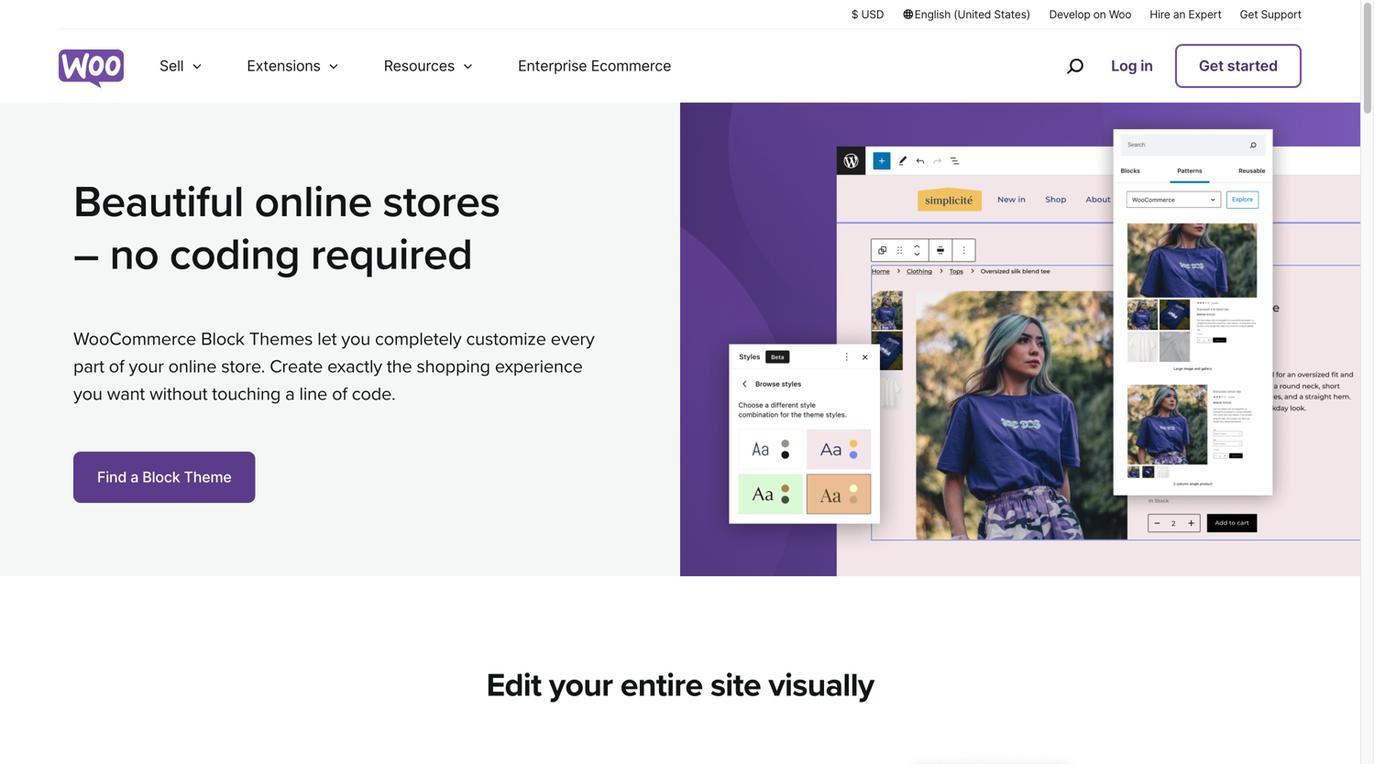Task type: describe. For each thing, give the bounding box(es) containing it.
visually
[[769, 667, 874, 706]]

extensions button
[[225, 29, 362, 103]]

experience
[[495, 356, 583, 378]]

log in link
[[1104, 46, 1161, 86]]

coding
[[170, 229, 300, 282]]

code.
[[352, 384, 396, 406]]

your inside woocommerce block themes let you completely customize every part of your online store. create exactly the shopping experience you want without touching a line of code.
[[129, 356, 164, 378]]

the
[[387, 356, 412, 378]]

english
[[915, 8, 951, 21]]

sell
[[160, 57, 184, 75]]

get support link
[[1241, 6, 1302, 22]]

get for get started
[[1199, 57, 1224, 75]]

touching
[[212, 384, 281, 406]]

log
[[1112, 57, 1138, 75]]

1 vertical spatial your
[[549, 667, 613, 706]]

get for get support
[[1241, 8, 1259, 21]]

part
[[73, 356, 104, 378]]

entire
[[621, 667, 703, 706]]

store.
[[221, 356, 265, 378]]

online inside the beautiful online stores – no coding required
[[255, 176, 372, 229]]

usd
[[862, 8, 884, 21]]

every
[[551, 328, 595, 351]]

enterprise
[[518, 57, 587, 75]]

enterprise ecommerce link
[[496, 29, 694, 103]]

sell button
[[138, 29, 225, 103]]

beautiful
[[73, 176, 244, 229]]

develop on woo link
[[1050, 6, 1132, 22]]

expert
[[1189, 8, 1222, 21]]

enterprise ecommerce
[[518, 57, 672, 75]]

get support
[[1241, 8, 1302, 21]]

develop
[[1050, 8, 1091, 21]]

find a block theme
[[97, 469, 232, 487]]

a inside woocommerce block themes let you completely customize every part of your online store. create exactly the shopping experience you want without touching a line of code.
[[285, 384, 295, 406]]

ecommerce
[[591, 57, 672, 75]]

english (united states)
[[915, 8, 1031, 21]]

online inside woocommerce block themes let you completely customize every part of your online store. create exactly the shopping experience you want without touching a line of code.
[[168, 356, 217, 378]]

hire an expert link
[[1150, 6, 1222, 22]]

woocommerce
[[73, 328, 196, 351]]

1 horizontal spatial of
[[332, 384, 347, 406]]

exactly
[[328, 356, 382, 378]]

site
[[711, 667, 761, 706]]

in
[[1141, 57, 1154, 75]]

on
[[1094, 8, 1107, 21]]

0 horizontal spatial of
[[109, 356, 124, 378]]

develop on woo
[[1050, 8, 1132, 21]]

started
[[1228, 57, 1278, 75]]

woocommerce block themes let you completely customize every part of your online store. create exactly the shopping experience you want without touching a line of code.
[[73, 328, 595, 406]]



Task type: locate. For each thing, give the bounding box(es) containing it.
find a block theme link
[[73, 452, 256, 504]]

get started link
[[1176, 44, 1302, 88]]

$ usd
[[852, 8, 884, 21]]

0 vertical spatial get
[[1241, 8, 1259, 21]]

0 vertical spatial you
[[341, 328, 371, 351]]

customize
[[466, 328, 546, 351]]

(united
[[954, 8, 992, 21]]

get
[[1241, 8, 1259, 21], [1199, 57, 1224, 75]]

beautiful online stores – no coding required
[[73, 176, 500, 282]]

1 horizontal spatial you
[[341, 328, 371, 351]]

1 vertical spatial of
[[332, 384, 347, 406]]

edit your entire site visually
[[487, 667, 874, 706]]

a right the find
[[130, 469, 139, 487]]

block
[[201, 328, 245, 351], [142, 469, 180, 487]]

online
[[255, 176, 372, 229], [168, 356, 217, 378]]

line
[[299, 384, 327, 406]]

1 horizontal spatial get
[[1241, 8, 1259, 21]]

want
[[107, 384, 145, 406]]

get inside 'service navigation menu' element
[[1199, 57, 1224, 75]]

of right part
[[109, 356, 124, 378]]

1 horizontal spatial online
[[255, 176, 372, 229]]

1 vertical spatial you
[[73, 384, 102, 406]]

hire
[[1150, 8, 1171, 21]]

1 horizontal spatial block
[[201, 328, 245, 351]]

0 vertical spatial online
[[255, 176, 372, 229]]

0 horizontal spatial your
[[129, 356, 164, 378]]

$ usd button
[[852, 6, 884, 22]]

log in
[[1112, 57, 1154, 75]]

woo
[[1110, 8, 1132, 21]]

edit
[[487, 667, 542, 706]]

0 horizontal spatial block
[[142, 469, 180, 487]]

no
[[110, 229, 159, 282]]

a left line
[[285, 384, 295, 406]]

resources button
[[362, 29, 496, 103]]

stores
[[383, 176, 500, 229]]

0 vertical spatial of
[[109, 356, 124, 378]]

–
[[73, 229, 99, 282]]

1 vertical spatial get
[[1199, 57, 1224, 75]]

1 vertical spatial online
[[168, 356, 217, 378]]

states)
[[995, 8, 1031, 21]]

required
[[311, 229, 473, 282]]

0 horizontal spatial get
[[1199, 57, 1224, 75]]

completely
[[375, 328, 462, 351]]

your down woocommerce
[[129, 356, 164, 378]]

hire an expert
[[1150, 8, 1222, 21]]

1 horizontal spatial your
[[549, 667, 613, 706]]

english (united states) button
[[903, 6, 1031, 22]]

you up exactly
[[341, 328, 371, 351]]

service navigation menu element
[[1027, 36, 1302, 96]]

get started
[[1199, 57, 1278, 75]]

search image
[[1060, 51, 1090, 81]]

shopping
[[417, 356, 491, 378]]

your
[[129, 356, 164, 378], [549, 667, 613, 706]]

create
[[270, 356, 323, 378]]

you down part
[[73, 384, 102, 406]]

theme
[[184, 469, 232, 487]]

1 vertical spatial a
[[130, 469, 139, 487]]

a
[[285, 384, 295, 406], [130, 469, 139, 487]]

get left started
[[1199, 57, 1224, 75]]

block inside woocommerce block themes let you completely customize every part of your online store. create exactly the shopping experience you want without touching a line of code.
[[201, 328, 245, 351]]

your right the edit at the bottom left of page
[[549, 667, 613, 706]]

$
[[852, 8, 859, 21]]

0 horizontal spatial online
[[168, 356, 217, 378]]

block up store.
[[201, 328, 245, 351]]

0 vertical spatial a
[[285, 384, 295, 406]]

0 vertical spatial block
[[201, 328, 245, 351]]

you
[[341, 328, 371, 351], [73, 384, 102, 406]]

let
[[318, 328, 337, 351]]

0 vertical spatial your
[[129, 356, 164, 378]]

0 horizontal spatial you
[[73, 384, 102, 406]]

support
[[1262, 8, 1302, 21]]

themes
[[249, 328, 313, 351]]

get left the support
[[1241, 8, 1259, 21]]

0 horizontal spatial a
[[130, 469, 139, 487]]

block left theme
[[142, 469, 180, 487]]

without
[[150, 384, 208, 406]]

extensions
[[247, 57, 321, 75]]

of
[[109, 356, 124, 378], [332, 384, 347, 406]]

find
[[97, 469, 127, 487]]

an
[[1174, 8, 1186, 21]]

1 horizontal spatial a
[[285, 384, 295, 406]]

resources
[[384, 57, 455, 75]]

of right line
[[332, 384, 347, 406]]

1 vertical spatial block
[[142, 469, 180, 487]]



Task type: vqa. For each thing, say whether or not it's contained in the screenshot.
you
yes



